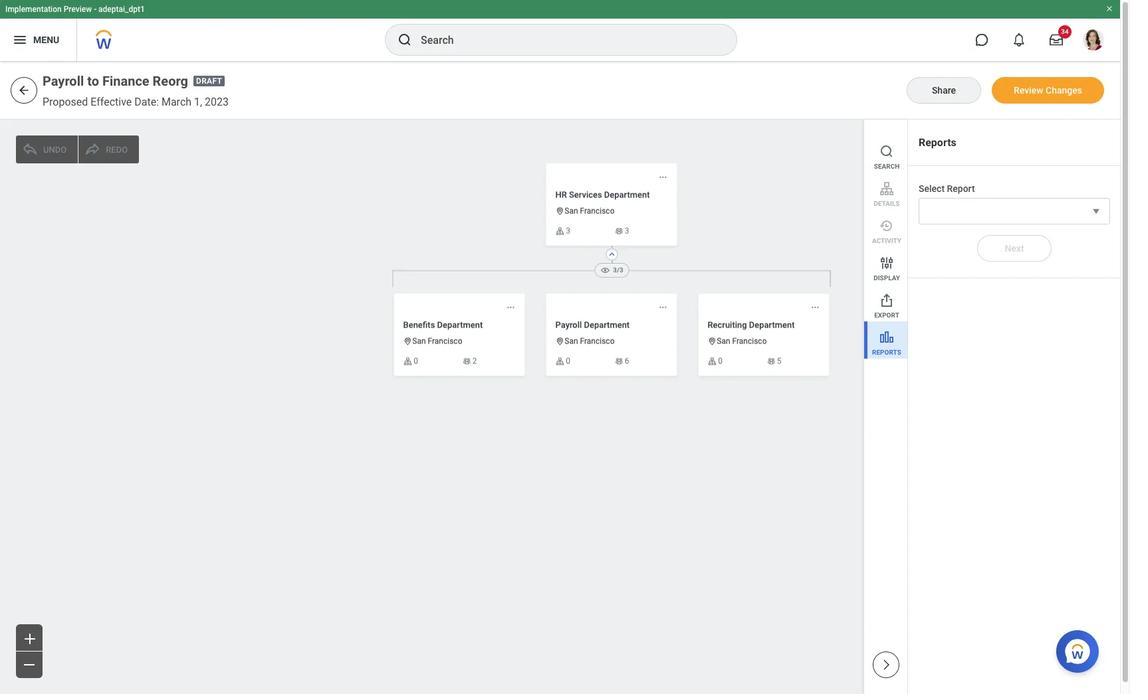 Task type: vqa. For each thing, say whether or not it's contained in the screenshot.
(empty) inside the Abraham Valdez list item
no



Task type: describe. For each thing, give the bounding box(es) containing it.
visible image
[[600, 265, 611, 276]]

draft
[[196, 77, 222, 86]]

san francisco for recruiting
[[717, 337, 767, 347]]

department right "services"
[[604, 190, 650, 200]]

related actions image for benefits department
[[506, 303, 516, 312]]

org chart image for recruiting
[[708, 357, 717, 366]]

date:
[[134, 96, 159, 108]]

department for payroll department
[[584, 320, 630, 330]]

arrow left image
[[17, 84, 31, 97]]

0 for recruiting department
[[718, 357, 723, 366]]

to
[[87, 73, 99, 89]]

display
[[874, 275, 900, 282]]

caret down image
[[1090, 205, 1103, 218]]

menu
[[33, 34, 59, 45]]

preview
[[64, 5, 92, 14]]

chevron right image
[[879, 659, 893, 672]]

activity
[[872, 237, 902, 245]]

next
[[1005, 243, 1024, 254]]

changes
[[1046, 85, 1082, 95]]

san for benefits
[[412, 337, 426, 347]]

recruiting
[[708, 320, 747, 330]]

1,
[[194, 96, 202, 108]]

2
[[473, 357, 477, 366]]

hr services department
[[555, 190, 650, 200]]

finance
[[102, 73, 149, 89]]

effective
[[91, 96, 132, 108]]

contact card matrix manager image for services
[[614, 227, 623, 236]]

department for benefits department
[[437, 320, 483, 330]]

reorg
[[153, 73, 188, 89]]

0 for benefits department
[[414, 357, 418, 366]]

contact card matrix manager image for payroll department
[[614, 357, 623, 366]]

2023
[[205, 96, 229, 108]]

34 button
[[1042, 25, 1072, 55]]

san francisco for payroll
[[565, 337, 615, 347]]

undo l image
[[22, 142, 38, 158]]

san for payroll
[[565, 337, 578, 347]]

34
[[1061, 28, 1069, 35]]

share button
[[907, 77, 981, 104]]

review changes button
[[992, 77, 1104, 104]]

plus image
[[21, 631, 38, 647]]

1 3 from the left
[[566, 227, 570, 236]]

menu banner
[[0, 0, 1120, 61]]

francisco for hr
[[580, 207, 615, 216]]

Search Workday  search field
[[421, 25, 709, 55]]

san for recruiting
[[717, 337, 730, 347]]

march
[[162, 96, 192, 108]]

notifications large image
[[1013, 33, 1026, 47]]

org chart image for benefits
[[403, 357, 412, 366]]

implementation
[[5, 5, 62, 14]]

details
[[874, 200, 900, 207]]

export
[[874, 312, 899, 319]]

san for hr
[[565, 207, 578, 216]]

adeptai_dpt1
[[98, 5, 145, 14]]

payroll for payroll department
[[555, 320, 582, 330]]

location image for payroll department
[[555, 337, 565, 347]]

inbox large image
[[1050, 33, 1063, 47]]



Task type: locate. For each thing, give the bounding box(es) containing it.
francisco down "recruiting department"
[[732, 337, 767, 347]]

payroll for payroll to finance reorg
[[43, 73, 84, 89]]

0 horizontal spatial payroll
[[43, 73, 84, 89]]

0 vertical spatial contact card matrix manager image
[[614, 227, 623, 236]]

org chart image down the recruiting
[[708, 357, 717, 366]]

implementation preview -   adeptai_dpt1
[[5, 5, 145, 14]]

san francisco
[[565, 207, 615, 216], [412, 337, 462, 347], [565, 337, 615, 347], [717, 337, 767, 347]]

related actions image
[[659, 303, 668, 312], [811, 303, 820, 312]]

recruiting department
[[708, 320, 795, 330]]

undo
[[43, 145, 67, 155]]

0 horizontal spatial related actions image
[[506, 303, 516, 312]]

san down benefits
[[412, 337, 426, 347]]

0 vertical spatial reports
[[919, 136, 957, 149]]

related actions image for hr services department
[[659, 173, 668, 182]]

2 contact card matrix manager image from the left
[[767, 357, 776, 366]]

benefits department
[[403, 320, 483, 330]]

3/3
[[613, 267, 623, 274]]

francisco down payroll department
[[580, 337, 615, 347]]

2 3 from the left
[[625, 227, 629, 236]]

org chart image
[[403, 357, 412, 366], [555, 357, 565, 366]]

1 horizontal spatial contact card matrix manager image
[[767, 357, 776, 366]]

san francisco down payroll department
[[565, 337, 615, 347]]

0 down payroll department
[[566, 357, 570, 366]]

org chart image for hr
[[555, 227, 565, 236]]

san down the hr
[[565, 207, 578, 216]]

org chart image down location icon
[[403, 357, 412, 366]]

0 horizontal spatial 3
[[566, 227, 570, 236]]

report
[[947, 184, 975, 194]]

0 down the recruiting
[[718, 357, 723, 366]]

menu containing search
[[864, 120, 908, 359]]

1 0 from the left
[[414, 357, 418, 366]]

1 vertical spatial related actions image
[[506, 303, 516, 312]]

6
[[625, 357, 629, 366]]

department
[[604, 190, 650, 200], [437, 320, 483, 330], [584, 320, 630, 330], [749, 320, 795, 330]]

0 horizontal spatial related actions image
[[659, 303, 668, 312]]

reports
[[919, 136, 957, 149], [872, 349, 901, 356]]

org chart image down the hr
[[555, 227, 565, 236]]

undo button
[[16, 136, 78, 164]]

reports up the select
[[919, 136, 957, 149]]

2 related actions image from the left
[[811, 303, 820, 312]]

5
[[777, 357, 782, 366]]

undo r image
[[85, 142, 101, 158]]

related actions image for recruiting department
[[811, 303, 820, 312]]

1 org chart image from the left
[[403, 357, 412, 366]]

search image
[[397, 32, 413, 48]]

1 horizontal spatial reports
[[919, 136, 957, 149]]

benefits
[[403, 320, 435, 330]]

0 horizontal spatial reports
[[872, 349, 901, 356]]

san francisco for benefits
[[412, 337, 462, 347]]

francisco for benefits
[[428, 337, 462, 347]]

0 horizontal spatial contact card matrix manager image
[[462, 357, 471, 366]]

redo
[[106, 145, 128, 155]]

menu button
[[0, 19, 77, 61]]

location image
[[403, 337, 412, 347]]

justify image
[[12, 32, 28, 48]]

related actions image
[[659, 173, 668, 182], [506, 303, 516, 312]]

proposed
[[43, 96, 88, 108]]

1 contact card matrix manager image from the left
[[614, 357, 623, 366]]

1 vertical spatial contact card matrix manager image
[[462, 357, 471, 366]]

2 horizontal spatial 0
[[718, 357, 723, 366]]

org chart image for payroll
[[555, 357, 565, 366]]

1 horizontal spatial org chart image
[[555, 357, 565, 366]]

francisco for payroll
[[580, 337, 615, 347]]

3
[[566, 227, 570, 236], [625, 227, 629, 236]]

francisco
[[580, 207, 615, 216], [428, 337, 462, 347], [580, 337, 615, 347], [732, 337, 767, 347]]

0 vertical spatial related actions image
[[659, 173, 668, 182]]

location image
[[555, 207, 565, 216], [555, 337, 565, 347], [708, 337, 717, 347]]

3 down the hr
[[566, 227, 570, 236]]

0 horizontal spatial org chart image
[[403, 357, 412, 366]]

org chart image
[[555, 227, 565, 236], [708, 357, 717, 366]]

contact card matrix manager image left 6
[[614, 357, 623, 366]]

francisco for recruiting
[[732, 337, 767, 347]]

contact card matrix manager image for department
[[462, 357, 471, 366]]

chevron up small image
[[607, 249, 617, 260]]

0 horizontal spatial contact card matrix manager image
[[614, 357, 623, 366]]

department up 5
[[749, 320, 795, 330]]

reports down export
[[872, 349, 901, 356]]

2 org chart image from the left
[[555, 357, 565, 366]]

-
[[94, 5, 96, 14]]

payroll
[[43, 73, 84, 89], [555, 320, 582, 330]]

location image for hr services department
[[555, 207, 565, 216]]

1 vertical spatial reports
[[872, 349, 901, 356]]

san francisco down benefits department
[[412, 337, 462, 347]]

contact card matrix manager image left 2
[[462, 357, 471, 366]]

san francisco down "recruiting department"
[[717, 337, 767, 347]]

select report
[[919, 184, 975, 194]]

0 horizontal spatial 0
[[414, 357, 418, 366]]

francisco down hr services department
[[580, 207, 615, 216]]

department up 2
[[437, 320, 483, 330]]

2 0 from the left
[[566, 357, 570, 366]]

review changes
[[1014, 85, 1082, 95]]

0 for payroll department
[[566, 357, 570, 366]]

contact card matrix manager image
[[614, 227, 623, 236], [462, 357, 471, 366]]

location image down payroll department
[[555, 337, 565, 347]]

location image down the recruiting
[[708, 337, 717, 347]]

0 down benefits
[[414, 357, 418, 366]]

1 horizontal spatial payroll
[[555, 320, 582, 330]]

close environment banner image
[[1106, 5, 1114, 13]]

san down the recruiting
[[717, 337, 730, 347]]

reports inside menu
[[872, 349, 901, 356]]

services
[[569, 190, 602, 200]]

san down payroll department
[[565, 337, 578, 347]]

payroll department
[[555, 320, 630, 330]]

contact card matrix manager image
[[614, 357, 623, 366], [767, 357, 776, 366]]

minus image
[[21, 658, 37, 673]]

hr
[[555, 190, 567, 200]]

1 related actions image from the left
[[659, 303, 668, 312]]

proposed effective date: march 1, 2023
[[43, 96, 229, 108]]

1 vertical spatial payroll
[[555, 320, 582, 330]]

1 horizontal spatial related actions image
[[659, 173, 668, 182]]

0 vertical spatial payroll
[[43, 73, 84, 89]]

3 down hr services department
[[625, 227, 629, 236]]

related actions image for payroll department
[[659, 303, 668, 312]]

search
[[874, 163, 900, 170]]

next button
[[977, 236, 1052, 262]]

san francisco down "services"
[[565, 207, 615, 216]]

1 horizontal spatial related actions image
[[811, 303, 820, 312]]

department for recruiting department
[[749, 320, 795, 330]]

3 0 from the left
[[718, 357, 723, 366]]

1 vertical spatial org chart image
[[708, 357, 717, 366]]

0 vertical spatial org chart image
[[555, 227, 565, 236]]

francisco down benefits department
[[428, 337, 462, 347]]

select
[[919, 184, 945, 194]]

menu
[[864, 120, 908, 359]]

share
[[932, 85, 956, 95]]

1 horizontal spatial 0
[[566, 357, 570, 366]]

location image down the hr
[[555, 207, 565, 216]]

location image for recruiting department
[[708, 337, 717, 347]]

0
[[414, 357, 418, 366], [566, 357, 570, 366], [718, 357, 723, 366]]

org chart image down payroll department
[[555, 357, 565, 366]]

0 horizontal spatial org chart image
[[555, 227, 565, 236]]

department up 6
[[584, 320, 630, 330]]

1 horizontal spatial contact card matrix manager image
[[614, 227, 623, 236]]

contact card matrix manager image left 5
[[767, 357, 776, 366]]

contact card matrix manager image for recruiting department
[[767, 357, 776, 366]]

payroll to finance reorg
[[43, 73, 188, 89]]

contact card matrix manager image up chevron up small 'image'
[[614, 227, 623, 236]]

1 horizontal spatial 3
[[625, 227, 629, 236]]

profile logan mcneil image
[[1083, 29, 1104, 53]]

san francisco for hr
[[565, 207, 615, 216]]

redo button
[[79, 136, 139, 164]]

san
[[565, 207, 578, 216], [412, 337, 426, 347], [565, 337, 578, 347], [717, 337, 730, 347]]

review
[[1014, 85, 1044, 95]]

1 horizontal spatial org chart image
[[708, 357, 717, 366]]



